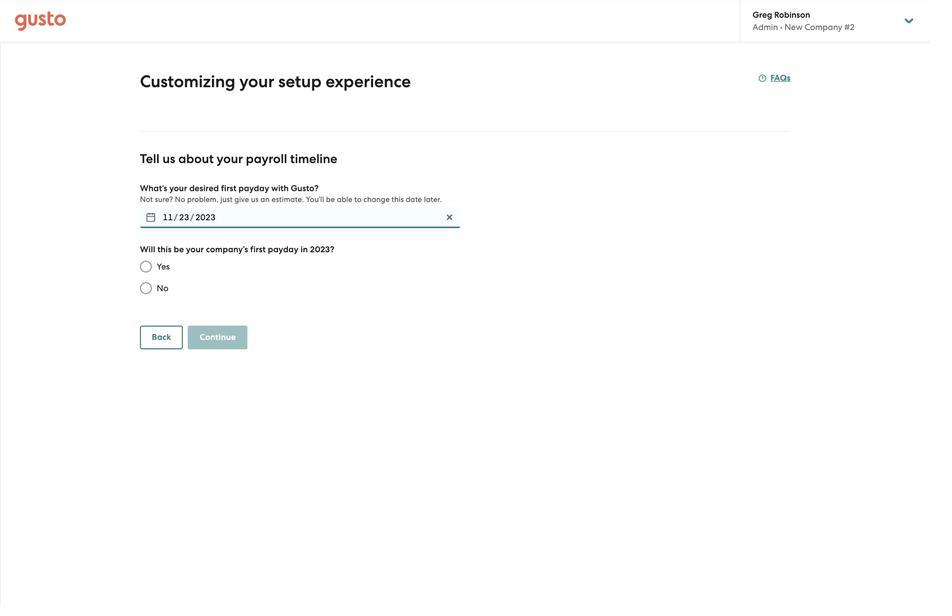 Task type: vqa. For each thing, say whether or not it's contained in the screenshot.
noah
no



Task type: locate. For each thing, give the bounding box(es) containing it.
timeline
[[290, 151, 337, 167]]

payday
[[239, 183, 269, 194], [268, 244, 299, 255]]

Year (yyyy) field
[[194, 209, 217, 225]]

company's
[[206, 244, 248, 255]]

give
[[234, 195, 249, 204]]

No radio
[[135, 277, 157, 299]]

faqs button
[[759, 72, 791, 84]]

sure?
[[155, 195, 173, 204]]

1 vertical spatial us
[[251, 195, 259, 204]]

your right about on the left top
[[217, 151, 243, 167]]

first up just
[[221, 183, 237, 194]]

payday up an at left top
[[239, 183, 269, 194]]

1 vertical spatial no
[[157, 283, 169, 293]]

1 horizontal spatial us
[[251, 195, 259, 204]]

no right sure?
[[175, 195, 185, 204]]

1 vertical spatial payday
[[268, 244, 299, 255]]

0 horizontal spatial no
[[157, 283, 169, 293]]

0 horizontal spatial /
[[174, 212, 178, 222]]

1 horizontal spatial this
[[392, 195, 404, 204]]

experience
[[326, 71, 411, 92]]

us right tell
[[163, 151, 175, 167]]

us left an at left top
[[251, 195, 259, 204]]

1 horizontal spatial first
[[250, 244, 266, 255]]

Month (mm) field
[[162, 209, 174, 225]]

greg robinson admin • new company #2
[[753, 10, 855, 32]]

greg
[[753, 10, 772, 20]]

you'll
[[306, 195, 324, 204]]

no down the yes
[[157, 283, 169, 293]]

customizing your setup experience
[[140, 71, 411, 92]]

0 vertical spatial be
[[326, 195, 335, 204]]

first right company's
[[250, 244, 266, 255]]

0 horizontal spatial be
[[174, 244, 184, 255]]

this
[[392, 195, 404, 204], [157, 244, 172, 255]]

be
[[326, 195, 335, 204], [174, 244, 184, 255]]

0 vertical spatial this
[[392, 195, 404, 204]]

later.
[[424, 195, 442, 204]]

this left date
[[392, 195, 404, 204]]

will
[[140, 244, 155, 255]]

home image
[[15, 11, 66, 31]]

about
[[178, 151, 214, 167]]

/
[[174, 212, 178, 222], [190, 212, 194, 222]]

date
[[406, 195, 422, 204]]

1 vertical spatial first
[[250, 244, 266, 255]]

1 horizontal spatial no
[[175, 195, 185, 204]]

payday inside what's your desired first payday with gusto? not sure? no problem, just give us an estimate. you'll be able to change this date later.
[[239, 183, 269, 194]]

first
[[221, 183, 237, 194], [250, 244, 266, 255]]

problem,
[[187, 195, 218, 204]]

be right will
[[174, 244, 184, 255]]

#2
[[844, 22, 855, 32]]

•
[[780, 22, 783, 32]]

what's your desired first payday with gusto? not sure? no problem, just give us an estimate. you'll be able to change this date later.
[[140, 183, 442, 204]]

1 vertical spatial be
[[174, 244, 184, 255]]

tell us about your payroll timeline
[[140, 151, 337, 167]]

setup
[[278, 71, 322, 92]]

your left setup
[[239, 71, 274, 92]]

0 vertical spatial us
[[163, 151, 175, 167]]

1 horizontal spatial be
[[326, 195, 335, 204]]

be inside what's your desired first payday with gusto? not sure? no problem, just give us an estimate. you'll be able to change this date later.
[[326, 195, 335, 204]]

/ left year (yyyy) field
[[174, 212, 178, 222]]

1 horizontal spatial /
[[190, 212, 194, 222]]

not
[[140, 195, 153, 204]]

/ down problem, at the top left of page
[[190, 212, 194, 222]]

0 vertical spatial no
[[175, 195, 185, 204]]

0 horizontal spatial first
[[221, 183, 237, 194]]

be left able
[[326, 195, 335, 204]]

Yes radio
[[135, 256, 157, 277]]

0 horizontal spatial this
[[157, 244, 172, 255]]

payday left in
[[268, 244, 299, 255]]

us
[[163, 151, 175, 167], [251, 195, 259, 204]]

estimate.
[[272, 195, 304, 204]]

desired
[[189, 183, 219, 194]]

able
[[337, 195, 353, 204]]

gusto?
[[291, 183, 319, 194]]

customizing
[[140, 71, 235, 92]]

back
[[152, 332, 171, 343]]

company
[[805, 22, 842, 32]]

back button
[[140, 326, 183, 349]]

0 horizontal spatial us
[[163, 151, 175, 167]]

payroll
[[246, 151, 287, 167]]

0 vertical spatial first
[[221, 183, 237, 194]]

your up sure?
[[169, 183, 187, 194]]

your
[[239, 71, 274, 92], [217, 151, 243, 167], [169, 183, 187, 194], [186, 244, 204, 255]]

this right will
[[157, 244, 172, 255]]

no
[[175, 195, 185, 204], [157, 283, 169, 293]]

0 vertical spatial payday
[[239, 183, 269, 194]]



Task type: describe. For each thing, give the bounding box(es) containing it.
admin
[[753, 22, 778, 32]]

your left company's
[[186, 244, 204, 255]]

in
[[301, 244, 308, 255]]

to
[[354, 195, 362, 204]]

your inside what's your desired first payday with gusto? not sure? no problem, just give us an estimate. you'll be able to change this date later.
[[169, 183, 187, 194]]

no inside what's your desired first payday with gusto? not sure? no problem, just give us an estimate. you'll be able to change this date later.
[[175, 195, 185, 204]]

an
[[260, 195, 270, 204]]

will this be your company's first payday in 2023?
[[140, 244, 334, 255]]

1 vertical spatial this
[[157, 244, 172, 255]]

tell
[[140, 151, 160, 167]]

Day (dd) field
[[178, 209, 190, 225]]

robinson
[[774, 10, 810, 20]]

change
[[364, 195, 390, 204]]

yes
[[157, 262, 170, 272]]

what's
[[140, 183, 167, 194]]

us inside what's your desired first payday with gusto? not sure? no problem, just give us an estimate. you'll be able to change this date later.
[[251, 195, 259, 204]]

2023?
[[310, 244, 334, 255]]

1 / from the left
[[174, 212, 178, 222]]

this inside what's your desired first payday with gusto? not sure? no problem, just give us an estimate. you'll be able to change this date later.
[[392, 195, 404, 204]]

just
[[220, 195, 233, 204]]

first inside what's your desired first payday with gusto? not sure? no problem, just give us an estimate. you'll be able to change this date later.
[[221, 183, 237, 194]]

2 / from the left
[[190, 212, 194, 222]]

new
[[785, 22, 803, 32]]

with
[[271, 183, 289, 194]]

faqs
[[771, 73, 791, 83]]



